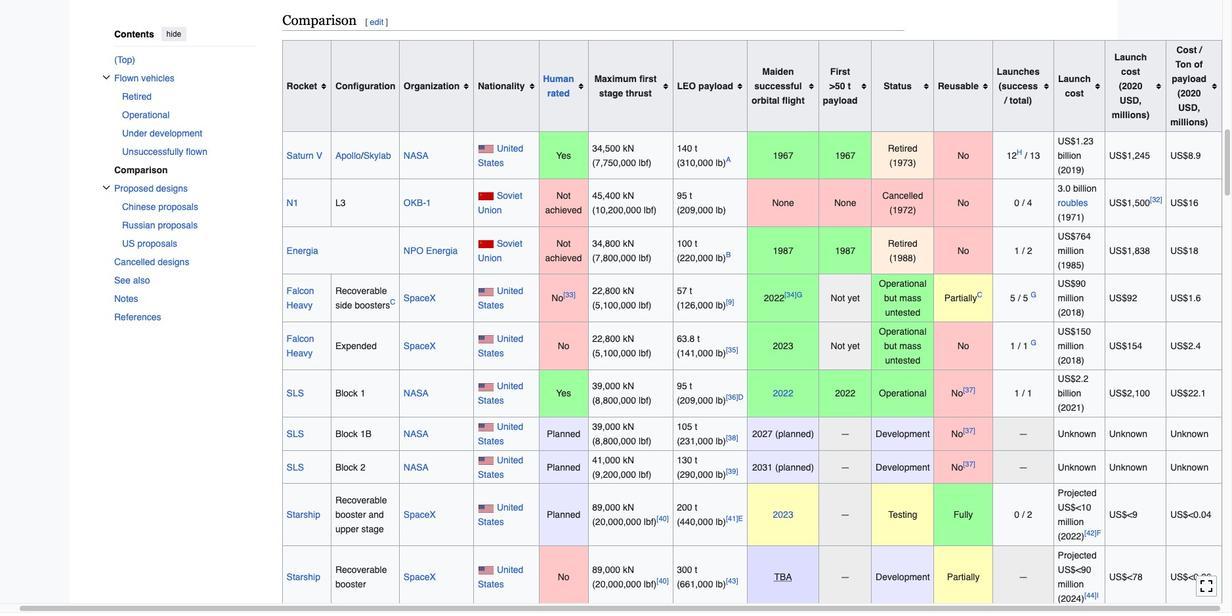 Task type: locate. For each thing, give the bounding box(es) containing it.
booster up upper
[[335, 510, 366, 520]]

95 t for 95 t (209,000 lb)
[[677, 190, 692, 201]]

c link right side
[[390, 298, 395, 307]]

(2018) up us$2.2
[[1058, 355, 1085, 366]]

0 vertical spatial mass
[[900, 293, 922, 304]]

but for no
[[884, 341, 897, 351]]

2 vertical spatial [37] link
[[963, 460, 976, 469]]

retired for retired (1988)
[[888, 238, 918, 249]]

0 vertical spatial booster
[[335, 510, 366, 520]]

cancelled for (1972)
[[883, 190, 924, 201]]

million for us$764
[[1058, 245, 1084, 256]]

stage down maximum
[[599, 88, 623, 98]]

(2020 down ton
[[1178, 88, 1201, 98]]

millions) up us$ 8.9
[[1171, 117, 1209, 127]]

/ for 5 / 5 g
[[1018, 293, 1021, 304]]

proposals down russian proposals
[[137, 238, 177, 249]]

(661,000 lb)
[[677, 579, 726, 590]]

1 vertical spatial heavy
[[287, 348, 313, 358]]

2 [37] link from the top
[[963, 426, 976, 436]]

0 vertical spatial proposals
[[158, 201, 198, 212]]

2 soviet union from the top
[[478, 238, 523, 263]]

c left 5 / 5 g
[[977, 291, 983, 300]]

launch right the launches (success / total)
[[1059, 73, 1091, 84]]

c
[[977, 291, 983, 300], [390, 298, 395, 307]]

63.8 t (141,000 lb) [35]
[[677, 334, 738, 358]]

f
[[1097, 529, 1102, 538]]

0 vertical spatial block
[[335, 388, 358, 399]]

billion inside the 3.0 billion roubles (1971)
[[1074, 183, 1097, 194]]

2 heavy from the top
[[287, 348, 313, 358]]

unknown down us$ 22.1
[[1171, 429, 1209, 439]]

not yet for 2023
[[831, 341, 860, 351]]

states for recoverable booster and upper stage
[[478, 517, 504, 527]]

references
[[114, 312, 161, 322]]

us$90 million (2018)
[[1058, 279, 1086, 318]]

7 united states from the top
[[478, 503, 524, 527]]

<0.04
[[1189, 510, 1212, 520]]

(success
[[999, 81, 1038, 91]]

1 vertical spatial achieved
[[545, 253, 582, 263]]

recoverable inside recoverable side boosters c
[[335, 286, 387, 296]]

39,000 kn (8,800,000 lbf) for planned
[[592, 422, 652, 447]]

proposals for chinese proposals
[[158, 201, 198, 212]]

2 million from the top
[[1058, 293, 1084, 304]]

united states for recoverable side boosters
[[478, 286, 524, 311]]

[39] link
[[726, 467, 738, 476]]

4 united from the top
[[497, 381, 524, 392]]

[35] link
[[726, 346, 738, 355]]

2
[[1028, 245, 1033, 256], [361, 462, 366, 473], [1028, 510, 1033, 520]]

1 vertical spatial partially
[[947, 572, 980, 582]]

1 vertical spatial no [37]
[[952, 426, 976, 439]]

sls link for block 2
[[287, 462, 304, 473]]

1 vertical spatial comparison
[[114, 165, 168, 175]]

6 states from the top
[[478, 469, 504, 480]]

4 united states from the top
[[478, 381, 524, 406]]

1 operational but mass untested from the top
[[879, 279, 927, 318]]

0 vertical spatial falcon
[[287, 286, 314, 296]]

0 vertical spatial soviet
[[497, 190, 523, 201]]

1987 left retired (1988)
[[835, 245, 856, 256]]

us$ for 22.1
[[1171, 388, 1189, 399]]

us$ for 18
[[1171, 245, 1189, 256]]

billion inside us$2.2 billion (2021)
[[1058, 388, 1082, 399]]

nasa for block 1
[[404, 388, 429, 399]]

billion up (2019)
[[1058, 150, 1082, 161]]

thrust
[[626, 88, 652, 98]]

0 vertical spatial cancelled
[[883, 190, 924, 201]]

2 left us$<10
[[1028, 510, 1033, 520]]

sls for block 1
[[287, 388, 304, 399]]

[40]
[[657, 515, 669, 524], [657, 577, 669, 586]]

0 vertical spatial 22,800 kn
[[592, 286, 634, 296]]

3 [37] from the top
[[963, 460, 976, 469]]

see also link
[[114, 271, 256, 289]]

4 nasa link from the top
[[404, 462, 429, 473]]

comparison up "proposed"
[[114, 165, 168, 175]]

million for us$150
[[1058, 341, 1084, 351]]

1 horizontal spatial 1987
[[835, 245, 856, 256]]

89,000 kn (20,000,000 lbf) [40]
[[592, 503, 669, 527], [592, 565, 669, 590]]

2 (5,100,000 lbf) from the top
[[592, 348, 652, 358]]

1 vertical spatial (8,800,000 lbf)
[[592, 436, 652, 447]]

1 vertical spatial 22,800 kn (5,100,000 lbf)
[[592, 334, 652, 358]]

apollo link
[[335, 150, 361, 161]]

unknown
[[1058, 429, 1097, 439], [1110, 429, 1148, 439], [1171, 429, 1209, 439], [1058, 462, 1097, 473], [1110, 462, 1148, 473], [1171, 462, 1209, 473]]

2 vertical spatial 2
[[1028, 510, 1033, 520]]

1 heavy from the top
[[287, 300, 313, 311]]

0 vertical spatial but
[[884, 293, 897, 304]]

1 horizontal spatial usd,
[[1179, 102, 1201, 113]]

1 vertical spatial yes
[[556, 388, 571, 399]]

2 booster from the top
[[335, 579, 366, 590]]

comparison inside comparison 'link'
[[114, 165, 168, 175]]

1 vertical spatial union
[[478, 253, 502, 263]]

2 united from the top
[[497, 286, 524, 296]]

1 million from the top
[[1058, 245, 1084, 256]]

1 vertical spatial (planned)
[[776, 462, 814, 473]]

starship link left recoverable booster
[[287, 572, 320, 582]]

2 operational but mass untested from the top
[[879, 326, 927, 366]]

achieved
[[545, 205, 582, 215], [545, 253, 582, 263]]

(5,100,000 lbf) for (141,000 lb)
[[592, 348, 652, 358]]

(2018) for us$90 million (2018)
[[1058, 308, 1085, 318]]

1 untested from the top
[[885, 308, 921, 318]]

billion for roubles
[[1074, 183, 1097, 194]]

2022 link
[[773, 388, 794, 399]]

89,000 kn (20,000,000 lbf) [40] for 300 t (661,000 lb)
[[592, 565, 669, 590]]

cancelled
[[883, 190, 924, 201], [114, 256, 155, 267]]

16
[[1189, 198, 1199, 208]]

1 vertical spatial (20,000,000 lbf)
[[592, 579, 657, 590]]

34,500 kn (7,750,000 lbf)
[[592, 143, 652, 168]]

c inside partially c
[[977, 291, 983, 300]]

1 horizontal spatial cost
[[1122, 66, 1141, 77]]

designs for cancelled designs
[[158, 256, 189, 267]]

2 left us$764 million (1985)
[[1028, 245, 1033, 256]]

0 vertical spatial billion
[[1058, 150, 1082, 161]]

2 achieved from the top
[[545, 253, 582, 263]]

1967 left retired (1973)
[[835, 150, 856, 161]]

falcon heavy link
[[287, 286, 314, 311], [287, 334, 314, 358]]

reusable
[[938, 81, 979, 91]]

chinese proposals
[[122, 201, 198, 212]]

3 recoverable from the top
[[335, 565, 387, 575]]

block left 1b
[[335, 429, 358, 439]]

1 vertical spatial starship
[[287, 572, 320, 582]]

5 united states link from the top
[[478, 422, 524, 447]]

34,800 kn (7,800,000 lbf)
[[592, 238, 652, 263]]

1987
[[773, 245, 794, 256], [835, 245, 856, 256]]

starship
[[287, 510, 320, 520], [287, 572, 320, 582]]

105 t (231,000 lb) [38]
[[677, 422, 738, 447]]

us$ for 1.6
[[1171, 293, 1189, 304]]

falcon heavy left expended
[[287, 334, 314, 358]]

[40] link for 200 t (440,000 lb)
[[657, 515, 669, 524]]

1967
[[773, 150, 794, 161], [835, 150, 856, 161]]

x small image
[[102, 73, 110, 81]]

1 (5,100,000 lbf) from the top
[[592, 300, 652, 311]]

cost inside launch cost
[[1065, 88, 1084, 98]]

cost up us$1.23
[[1065, 88, 1084, 98]]

/ inside 5 / 5 g
[[1018, 293, 1021, 304]]

millions) up us$ 1,245
[[1112, 110, 1150, 120]]

states for block 1b
[[478, 436, 504, 447]]

3 million from the top
[[1058, 341, 1084, 351]]

spacex right 'boosters'
[[404, 293, 436, 304]]

1 falcon heavy link from the top
[[287, 286, 314, 311]]

stage inside maximum first stage thrust
[[599, 88, 623, 98]]

95 t inside 95 t (209,000 lb) [36] d
[[677, 381, 692, 392]]

1 vertical spatial projected
[[1058, 550, 1097, 561]]

d
[[738, 393, 744, 402]]

1 united states link from the top
[[478, 143, 524, 168]]

us$ for 8.9
[[1171, 150, 1189, 161]]

sls left block 1b
[[287, 429, 304, 439]]

upper
[[335, 524, 359, 535]]

configuration
[[335, 81, 396, 91]]

retired up (1973)
[[888, 143, 918, 153]]

2022 right "[9]" link
[[764, 293, 785, 304]]

spacex right recoverable booster
[[404, 572, 436, 582]]

[36] link
[[726, 393, 738, 402]]

proposals down proposed designs link at the left top
[[158, 201, 198, 212]]

1 but from the top
[[884, 293, 897, 304]]

heavy left side
[[287, 300, 313, 311]]

0 vertical spatial planned
[[547, 429, 581, 439]]

recoverable for boosters
[[335, 286, 387, 296]]

1 (planned) from the top
[[776, 429, 814, 439]]

united states link for expended
[[478, 334, 524, 358]]

block down block 1b
[[335, 462, 358, 473]]

89,000 kn for no
[[592, 565, 634, 575]]

2 falcon heavy from the top
[[287, 334, 314, 358]]

us$ 1,245
[[1110, 150, 1151, 161]]

block for block 2
[[335, 462, 358, 473]]

0 vertical spatial falcon heavy link
[[287, 286, 314, 311]]

mass for partially
[[900, 293, 922, 304]]

1 projected from the top
[[1058, 488, 1097, 499]]

retired inside "retired" link
[[122, 91, 152, 101]]

1 nasa from the top
[[404, 150, 429, 161]]

0 vertical spatial (8,800,000 lbf)
[[592, 396, 652, 406]]

spacex link for expended
[[404, 341, 436, 351]]

payload down ton
[[1172, 73, 1207, 84]]

spacex right expended
[[404, 341, 436, 351]]

[37] link for 2031 (planned)
[[963, 460, 976, 469]]

operational but mass untested for no
[[879, 326, 927, 366]]

united states link for recoverable booster and upper stage
[[478, 503, 524, 527]]

1 22,800 kn from the top
[[592, 286, 634, 296]]

ton
[[1176, 59, 1192, 70]]

2 (8,800,000 lbf) from the top
[[592, 436, 652, 447]]

recoverable for and
[[335, 495, 387, 506]]

c link for partially
[[977, 291, 983, 300]]

million inside us$150 million (2018)
[[1058, 341, 1084, 351]]

soviet union
[[478, 190, 523, 215], [478, 238, 523, 263]]

4 spacex link from the top
[[404, 572, 436, 582]]

95 t for 95 t (209,000 lb) [36] d
[[677, 381, 692, 392]]

(2018) up us$150
[[1058, 308, 1085, 318]]

0 vertical spatial sls link
[[287, 388, 304, 399]]

starship link left recoverable booster and upper stage
[[287, 510, 320, 520]]

apollo
[[335, 150, 361, 161]]

1,500
[[1127, 198, 1151, 208]]

1 vertical spatial planned
[[547, 462, 581, 473]]

booster inside recoverable booster
[[335, 579, 366, 590]]

1 vertical spatial billion
[[1074, 183, 1097, 194]]

falcon heavy link left expended
[[287, 334, 314, 358]]

stage down "and"
[[362, 524, 384, 535]]

projected up us$<10
[[1058, 488, 1097, 499]]

cost / ton of payload (2020 usd, millions)
[[1171, 45, 1209, 127]]

1 starship from the top
[[287, 510, 320, 520]]

/ for 1 / 1 g
[[1018, 341, 1021, 351]]

united for recoverable booster and upper stage
[[497, 503, 524, 513]]

2023 up 2022 link at the right bottom of the page
[[773, 341, 794, 351]]

booster
[[335, 510, 366, 520], [335, 579, 366, 590]]

2 mass from the top
[[900, 341, 922, 351]]

0 vertical spatial 39,000 kn (8,800,000 lbf)
[[592, 381, 652, 406]]

notes link
[[114, 289, 256, 308]]

1 vertical spatial retired
[[888, 143, 918, 153]]

1987 up [34] link
[[773, 245, 794, 256]]

2 yet from the top
[[848, 341, 860, 351]]

us$ inside us$ 1,500 [32]
[[1110, 198, 1127, 208]]

1 vertical spatial cost
[[1065, 88, 1084, 98]]

95 t down (310,000 lb)
[[677, 190, 692, 201]]

(planned) for 2031 (planned)
[[776, 462, 814, 473]]

0 horizontal spatial none
[[772, 198, 794, 208]]

nasa
[[404, 150, 429, 161], [404, 388, 429, 399], [404, 429, 429, 439], [404, 462, 429, 473]]

projected up us$<90
[[1058, 550, 1097, 561]]

1 (20,000,000 lbf) from the top
[[592, 517, 657, 527]]

[37] for 2031 (planned)
[[963, 460, 976, 469]]

0 vertical spatial not yet
[[831, 293, 860, 304]]

us$ for 16
[[1171, 198, 1189, 208]]

2 development from the top
[[876, 462, 930, 473]]

2 (planned) from the top
[[776, 462, 814, 473]]

recoverable side boosters c
[[335, 286, 395, 311]]

retired down the flown vehicles
[[122, 91, 152, 101]]

41,000 kn (9,200,000 lbf)
[[592, 455, 652, 480]]

2 states from the top
[[478, 300, 504, 311]]

2 block from the top
[[335, 429, 358, 439]]

0 vertical spatial 39,000 kn
[[592, 381, 634, 392]]

12
[[1007, 150, 1017, 161]]

41,000 kn
[[592, 455, 634, 465]]

1 vertical spatial starship link
[[287, 572, 320, 582]]

1 falcon from the top
[[287, 286, 314, 296]]

2 vertical spatial planned
[[547, 510, 581, 520]]

1 horizontal spatial stage
[[599, 88, 623, 98]]

2 united states from the top
[[478, 286, 524, 311]]

[42] f
[[1085, 529, 1102, 538]]

— left testing
[[841, 510, 850, 520]]

2 nasa from the top
[[404, 388, 429, 399]]

0 vertical spatial 2
[[1028, 245, 1033, 256]]

1 none from the left
[[772, 198, 794, 208]]

0 vertical spatial yet
[[848, 293, 860, 304]]

spacex link right recoverable booster
[[404, 572, 436, 582]]

1 sls link from the top
[[287, 388, 304, 399]]

g
[[797, 291, 803, 300], [1031, 291, 1037, 300], [1031, 338, 1037, 348]]

0 vertical spatial soviet union link
[[478, 190, 523, 215]]

2 vertical spatial sls
[[287, 462, 304, 473]]

no inside "no [33]"
[[552, 293, 564, 304]]

0 vertical spatial [37] link
[[963, 386, 976, 395]]

3 development from the top
[[876, 572, 930, 582]]

(2019)
[[1058, 164, 1085, 175]]

2031
[[753, 462, 773, 473]]

/ inside 12 h / 13
[[1025, 150, 1028, 161]]

[44] link
[[1085, 591, 1097, 600]]

nasa for block 1b
[[404, 429, 429, 439]]

1 89,000 kn (20,000,000 lbf) [40] from the top
[[592, 503, 669, 527]]

booster inside recoverable booster and upper stage
[[335, 510, 366, 520]]

payload down the ">50 t"
[[823, 95, 858, 106]]

4 states from the top
[[478, 396, 504, 406]]

partially inside partially c
[[945, 293, 977, 304]]

1 vertical spatial launch
[[1059, 73, 1091, 84]]

cancelled up see also
[[114, 256, 155, 267]]

cancelled up (1972)
[[883, 190, 924, 201]]

million up (2024)
[[1058, 579, 1084, 590]]

cost inside the launch cost (2020 usd, millions)
[[1122, 66, 1141, 77]]

not achieved left 45,400 kn
[[545, 190, 582, 215]]

0 for 0 / 2
[[1015, 510, 1020, 520]]

22,800 kn (5,100,000 lbf) for 57 t
[[592, 286, 652, 311]]

0 left 4
[[1015, 198, 1020, 208]]

no [37] for 2027 (planned)
[[952, 426, 976, 439]]

2 (209,000 lb) from the top
[[677, 396, 726, 406]]

2 planned from the top
[[547, 462, 581, 473]]

2 vertical spatial development
[[876, 572, 930, 582]]

us$ for 1,500
[[1110, 198, 1127, 208]]

[32] link
[[1151, 195, 1163, 205]]

c right side
[[390, 298, 395, 307]]

united
[[497, 143, 524, 153], [497, 286, 524, 296], [497, 334, 524, 344], [497, 381, 524, 392], [497, 422, 524, 432], [497, 455, 524, 465], [497, 503, 524, 513], [497, 565, 524, 575]]

nasa link for 1b
[[404, 429, 429, 439]]

2 (2018) from the top
[[1058, 355, 1085, 366]]

falcon heavy for expended
[[287, 334, 314, 358]]

[37] link
[[963, 386, 976, 395], [963, 426, 976, 436], [963, 460, 976, 469]]

no [33]
[[552, 291, 576, 304]]

2 down 1b
[[361, 462, 366, 473]]

booster for recoverable booster and upper stage
[[335, 510, 366, 520]]

1 block from the top
[[335, 388, 358, 399]]

1 mass from the top
[[900, 293, 922, 304]]

0 vertical spatial cost
[[1122, 66, 1141, 77]]

million down us$150
[[1058, 341, 1084, 351]]

g inside 5 / 5 g
[[1031, 291, 1037, 300]]

million up (2022)
[[1058, 517, 1084, 527]]

[34] link
[[785, 291, 797, 300]]

4 nasa from the top
[[404, 462, 429, 473]]

untested for no
[[885, 355, 921, 366]]

2 no [37] from the top
[[952, 426, 976, 439]]

5 left us$90 million (2018)
[[1023, 293, 1029, 304]]

0 vertical spatial designs
[[156, 183, 188, 193]]

1 vertical spatial stage
[[362, 524, 384, 535]]

projected for us$<90
[[1058, 550, 1097, 561]]

1 vertical spatial (209,000 lb)
[[677, 396, 726, 406]]

[38] link
[[726, 434, 738, 443]]

1 vertical spatial [40]
[[657, 577, 669, 586]]

usd, down ton
[[1179, 102, 1201, 113]]

2 vertical spatial [37]
[[963, 460, 976, 469]]

7 united states link from the top
[[478, 503, 524, 527]]

1 vertical spatial 0
[[1015, 510, 1020, 520]]

[ edit ]
[[365, 17, 388, 27]]

unknown up <9 at the bottom right of the page
[[1110, 462, 1148, 473]]

comparison left [
[[282, 13, 357, 28]]

[40] link left the '(661,000 lb)'
[[657, 577, 669, 586]]

partially for partially c
[[945, 293, 977, 304]]

(20,000,000 lbf) for no
[[592, 579, 657, 590]]

a link
[[726, 155, 731, 164]]

(planned)
[[776, 429, 814, 439], [776, 462, 814, 473]]

(2018) inside us$150 million (2018)
[[1058, 355, 1085, 366]]

(top)
[[114, 54, 135, 65]]

e link
[[738, 515, 743, 524]]

7 states from the top
[[478, 517, 504, 527]]

2 89,000 kn (20,000,000 lbf) [40] from the top
[[592, 565, 669, 590]]

achieved up [33]
[[545, 253, 582, 263]]

proposals inside 'link'
[[158, 201, 198, 212]]

1 vertical spatial [37] link
[[963, 426, 976, 436]]

1 horizontal spatial launch
[[1115, 52, 1147, 62]]

0 vertical spatial projected
[[1058, 488, 1097, 499]]

rated
[[548, 88, 570, 98]]

falcon heavy for recoverable side boosters
[[287, 286, 314, 311]]

0 horizontal spatial energia
[[287, 245, 318, 256]]

cancelled for designs
[[114, 256, 155, 267]]

(2020 right launch cost
[[1119, 81, 1143, 91]]

1 states from the top
[[478, 157, 504, 168]]

states for recoverable side boosters
[[478, 300, 504, 311]]

(2018) inside us$90 million (2018)
[[1058, 308, 1085, 318]]

/ for apollo / skylab
[[361, 150, 364, 161]]

million inside us$764 million (1985)
[[1058, 245, 1084, 256]]

6 united from the top
[[497, 455, 524, 465]]

1 planned from the top
[[547, 429, 581, 439]]

billion inside us$1.23 billion (2019)
[[1058, 150, 1082, 161]]

1 vertical spatial operational but mass untested
[[879, 326, 927, 366]]

payload inside cost / ton of payload (2020 usd, millions)
[[1172, 73, 1207, 84]]

billion up the roubles at the right
[[1074, 183, 1097, 194]]

2 39,000 kn from the top
[[592, 422, 634, 432]]

achieved left (10,200,000 lbf) at the top of the page
[[545, 205, 582, 215]]

1 vertical spatial recoverable
[[335, 495, 387, 506]]

(2018) for us$150 million (2018)
[[1058, 355, 1085, 366]]

1 vertical spatial untested
[[885, 355, 921, 366]]

development
[[876, 429, 930, 439], [876, 462, 930, 473], [876, 572, 930, 582]]

block up block 1b
[[335, 388, 358, 399]]

6 united states link from the top
[[478, 455, 524, 480]]

0 vertical spatial falcon heavy
[[287, 286, 314, 311]]

1 achieved from the top
[[545, 205, 582, 215]]

states for block 1
[[478, 396, 504, 406]]

falcon heavy link for expended
[[287, 334, 314, 358]]

us$ <0.04
[[1171, 510, 1212, 520]]

2 22,800 kn from the top
[[592, 334, 634, 344]]

39,000 kn for yes
[[592, 381, 634, 392]]

million inside us$90 million (2018)
[[1058, 293, 1084, 304]]

designs up chinese proposals
[[156, 183, 188, 193]]

falcon left expended
[[287, 334, 314, 344]]

nasa link for 2
[[404, 462, 429, 473]]

1 horizontal spatial energia
[[426, 245, 458, 256]]

spacex for expended
[[404, 341, 436, 351]]

(planned) right "2027"
[[776, 429, 814, 439]]

0 horizontal spatial 1987
[[773, 245, 794, 256]]

0 horizontal spatial 1967
[[773, 150, 794, 161]]

spacex link right 'boosters'
[[404, 293, 436, 304]]

1 vertical spatial (2018)
[[1058, 355, 1085, 366]]

39,000 kn (8,800,000 lbf) for yes
[[592, 381, 652, 406]]

0 vertical spatial 22,800 kn (5,100,000 lbf)
[[592, 286, 652, 311]]

falcon heavy link left side
[[287, 286, 314, 311]]

us$ for 1,245
[[1110, 150, 1127, 161]]

2 2023 from the top
[[773, 510, 794, 520]]

2 untested from the top
[[885, 355, 921, 366]]

2 vertical spatial block
[[335, 462, 358, 473]]

[40] for 300 t (661,000 lb)
[[657, 577, 669, 586]]

planned
[[547, 429, 581, 439], [547, 462, 581, 473], [547, 510, 581, 520]]

[40] left (440,000 lb) on the bottom of page
[[657, 515, 669, 524]]

1 vertical spatial not achieved
[[545, 238, 582, 263]]

/ inside cost / ton of payload (2020 usd, millions)
[[1200, 45, 1202, 55]]

0 vertical spatial starship
[[287, 510, 320, 520]]

energia down n1
[[287, 245, 318, 256]]

4 spacex from the top
[[404, 572, 436, 582]]

launch inside the launch cost (2020 usd, millions)
[[1115, 52, 1147, 62]]

million down us$90
[[1058, 293, 1084, 304]]

(209,000 lb) inside 95 t (209,000 lb) [36] d
[[677, 396, 726, 406]]

3 nasa link from the top
[[404, 429, 429, 439]]

1 recoverable from the top
[[335, 286, 387, 296]]

0 horizontal spatial c link
[[390, 298, 395, 307]]

2 spacex link from the top
[[404, 341, 436, 351]]

untested
[[885, 308, 921, 318], [885, 355, 921, 366]]

energia right npo
[[426, 245, 458, 256]]

0 vertical spatial partially
[[945, 293, 977, 304]]

booster for recoverable booster
[[335, 579, 366, 590]]

sls link left block 2
[[287, 462, 304, 473]]

3 block from the top
[[335, 462, 358, 473]]

us$ for <0.26
[[1171, 572, 1189, 582]]

1 horizontal spatial (2020
[[1178, 88, 1201, 98]]

3 no [37] from the top
[[952, 460, 976, 473]]

1,838
[[1127, 245, 1151, 256]]

1 vertical spatial soviet union link
[[478, 238, 523, 263]]

operational
[[122, 109, 170, 120], [879, 279, 927, 289], [879, 326, 927, 337], [879, 388, 927, 399]]

c link left 5 / 5 g
[[977, 291, 983, 300]]

1967 right a 'link'
[[773, 150, 794, 161]]

2 soviet from the top
[[497, 238, 523, 249]]

95 t inside 95 t (209,000 lb)
[[677, 190, 692, 201]]

1 vertical spatial 89,000 kn (20,000,000 lbf) [40]
[[592, 565, 669, 590]]

(310,000 lb)
[[677, 157, 726, 168]]

retired up (1988)
[[888, 238, 918, 249]]

2023 right e
[[773, 510, 794, 520]]

sls link left block 1
[[287, 388, 304, 399]]

0 right fully on the bottom of page
[[1015, 510, 1020, 520]]

[42]
[[1085, 529, 1097, 538]]

0 vertical spatial untested
[[885, 308, 921, 318]]

(20,000,000 lbf) for planned
[[592, 517, 657, 527]]

8 united states from the top
[[478, 565, 524, 590]]

not yet
[[831, 293, 860, 304], [831, 341, 860, 351]]

3 united states from the top
[[478, 334, 524, 358]]

1 vertical spatial block
[[335, 429, 358, 439]]

1 vertical spatial 39,000 kn
[[592, 422, 634, 432]]

[40] link for 300 t (661,000 lb)
[[657, 577, 669, 586]]

c link for recoverable
[[390, 298, 395, 307]]

1 yet from the top
[[848, 293, 860, 304]]

1b
[[361, 429, 372, 439]]

2 recoverable from the top
[[335, 495, 387, 506]]

heavy for expended
[[287, 348, 313, 358]]

0 vertical spatial 95 t
[[677, 190, 692, 201]]

i
[[1097, 591, 1099, 600]]

g inside 1 / 1 g
[[1031, 338, 1037, 348]]

1 vertical spatial proposals
[[158, 220, 198, 230]]

1 development from the top
[[876, 429, 930, 439]]

stage
[[599, 88, 623, 98], [362, 524, 384, 535]]

first
[[831, 66, 851, 77]]

million for us$90
[[1058, 293, 1084, 304]]

not
[[557, 190, 571, 201], [557, 238, 571, 249], [831, 293, 845, 304], [831, 341, 845, 351]]

1 spacex link from the top
[[404, 293, 436, 304]]

united states
[[478, 143, 524, 168], [478, 286, 524, 311], [478, 334, 524, 358], [478, 381, 524, 406], [478, 422, 524, 447], [478, 455, 524, 480], [478, 503, 524, 527], [478, 565, 524, 590]]

(2020 inside the launch cost (2020 usd, millions)
[[1119, 81, 1143, 91]]

million up (1985)
[[1058, 245, 1084, 256]]

0 vertical spatial starship link
[[287, 510, 320, 520]]

2 nasa link from the top
[[404, 388, 429, 399]]

c inside recoverable side boosters c
[[390, 298, 395, 307]]

launches (success / total)
[[997, 66, 1040, 106]]

0 vertical spatial development
[[876, 429, 930, 439]]

/ inside 1 / 1 g
[[1018, 341, 1021, 351]]

3 sls from the top
[[287, 462, 304, 473]]

1
[[426, 198, 431, 208], [1015, 245, 1020, 256], [1011, 341, 1016, 351], [1023, 341, 1029, 351], [361, 388, 366, 399], [1015, 388, 1020, 399], [1028, 388, 1033, 399]]

billion for (2019)
[[1058, 150, 1082, 161]]

1 horizontal spatial 5
[[1023, 293, 1029, 304]]

1 starship link from the top
[[287, 510, 320, 520]]

2031 (planned)
[[753, 462, 814, 473]]

starship left recoverable booster and upper stage
[[287, 510, 320, 520]]

(209,000 lb) up 105 t on the bottom right
[[677, 396, 726, 406]]

0 horizontal spatial cancelled
[[114, 256, 155, 267]]

[40] left the '(661,000 lb)'
[[657, 577, 669, 586]]

0 horizontal spatial launch
[[1059, 73, 1091, 84]]

2 vertical spatial recoverable
[[335, 565, 387, 575]]

testing
[[889, 510, 918, 520]]

recoverable up 'boosters'
[[335, 286, 387, 296]]

130 t (290,000 lb) [39]
[[677, 455, 738, 480]]

0 vertical spatial 89,000 kn (20,000,000 lbf) [40]
[[592, 503, 669, 527]]

0 vertical spatial soviet union
[[478, 190, 523, 215]]

95 t down (141,000 lb)
[[677, 381, 692, 392]]

0 vertical spatial heavy
[[287, 300, 313, 311]]

1 (209,000 lb) from the top
[[677, 205, 726, 215]]

0 vertical spatial (5,100,000 lbf)
[[592, 300, 652, 311]]

sls link left block 1b
[[287, 429, 304, 439]]

1 vertical spatial 2023
[[773, 510, 794, 520]]

2 united states link from the top
[[478, 286, 524, 311]]

1 vertical spatial booster
[[335, 579, 366, 590]]

recoverable up "and"
[[335, 495, 387, 506]]

1 no [37] from the top
[[952, 386, 976, 399]]

billion up (2021) on the bottom of page
[[1058, 388, 1082, 399]]

1 89,000 kn from the top
[[592, 503, 634, 513]]

united for block 2
[[497, 455, 524, 465]]

89,000 kn (20,000,000 lbf) [40] left "300"
[[592, 565, 669, 590]]

proposals down chinese proposals 'link'
[[158, 220, 198, 230]]

1 22,800 kn (5,100,000 lbf) from the top
[[592, 286, 652, 311]]

nasa link for 1
[[404, 388, 429, 399]]

usd, up us$ 1,245
[[1120, 95, 1142, 106]]

usd,
[[1120, 95, 1142, 106], [1179, 102, 1201, 113]]

usd, inside cost / ton of payload (2020 usd, millions)
[[1179, 102, 1201, 113]]

(8,800,000 lbf) for planned
[[592, 436, 652, 447]]

1 spacex from the top
[[404, 293, 436, 304]]

2 starship link from the top
[[287, 572, 320, 582]]

1 vertical spatial cancelled
[[114, 256, 155, 267]]

states for expended
[[478, 348, 504, 358]]

0 horizontal spatial comparison
[[114, 165, 168, 175]]

spacex link right expended
[[404, 341, 436, 351]]

1 [40] from the top
[[657, 515, 669, 524]]

22.1
[[1189, 388, 1207, 399]]



Task type: vqa. For each thing, say whether or not it's contained in the screenshot.


Task type: describe. For each thing, give the bounding box(es) containing it.
12 h / 13
[[1007, 148, 1040, 161]]

retired for retired (1973)
[[888, 143, 918, 153]]

0 horizontal spatial millions)
[[1112, 110, 1150, 120]]

v
[[316, 150, 322, 161]]

— down 1 / 1
[[1019, 429, 1028, 439]]

[40] for 200 t (440,000 lb)
[[657, 515, 669, 524]]

2 5 from the left
[[1023, 293, 1029, 304]]

spacex for recoverable booster
[[404, 572, 436, 582]]

2 soviet union link from the top
[[478, 238, 523, 263]]

united for block 1b
[[497, 422, 524, 432]]

operational link
[[122, 105, 256, 124]]

2 1987 from the left
[[835, 245, 856, 256]]

22,800 kn for 63.8 t
[[592, 334, 634, 344]]

<78
[[1127, 572, 1143, 582]]

us$ 8.9
[[1171, 150, 1201, 161]]

0 / 2
[[1015, 510, 1033, 520]]

22,800 kn for 57 t
[[592, 286, 634, 296]]

cancelled designs
[[114, 256, 189, 267]]

starship link for recoverable booster
[[287, 572, 320, 582]]

united states link for block 1b
[[478, 422, 524, 447]]

million inside projected us$<90 million (2024)
[[1058, 579, 1084, 590]]

us$ for 1,838
[[1110, 245, 1127, 256]]

united for expended
[[497, 334, 524, 344]]

39,000 kn for planned
[[592, 422, 634, 432]]

united states link for recoverable side boosters
[[478, 286, 524, 311]]

[38]
[[726, 434, 738, 443]]

sls for block 2
[[287, 462, 304, 473]]

g link for partially
[[1031, 291, 1037, 300]]

34,500 kn
[[592, 143, 634, 153]]

operational but mass untested for partially
[[879, 279, 927, 318]]

1 not achieved from the top
[[545, 190, 582, 215]]

united states for recoverable booster
[[478, 565, 524, 590]]

(8,800,000 lbf) for yes
[[592, 396, 652, 406]]

status
[[884, 81, 912, 91]]

(1972)
[[890, 205, 916, 215]]

4
[[1028, 198, 1033, 208]]

flown vehicles
[[114, 73, 175, 83]]

(2020 inside cost / ton of payload (2020 usd, millions)
[[1178, 88, 1201, 98]]

spacex for recoverable side boosters
[[404, 293, 436, 304]]

mass for no
[[900, 341, 922, 351]]

2 1967 from the left
[[835, 150, 856, 161]]

russian proposals link
[[122, 216, 256, 234]]

45,400 kn
[[592, 190, 634, 201]]

1 5 from the left
[[1011, 293, 1016, 304]]

fullscreen image
[[1200, 580, 1214, 593]]

1 united from the top
[[497, 143, 524, 153]]

partially c
[[945, 291, 983, 304]]

falcon for expended
[[287, 334, 314, 344]]

energia link
[[287, 245, 318, 256]]

1.6
[[1189, 293, 1201, 304]]

human
[[543, 73, 574, 84]]

cancelled (1972)
[[883, 190, 924, 215]]

b
[[726, 250, 731, 259]]

1 united states from the top
[[478, 143, 524, 168]]

1 nasa link from the top
[[404, 150, 429, 161]]

spacex link for recoverable booster and upper stage
[[404, 510, 436, 520]]

[33]
[[564, 291, 576, 300]]

/ for 1 / 1
[[1022, 388, 1025, 399]]

2022 right 2022 link at the right bottom of the page
[[835, 388, 856, 399]]

billion for (2021)
[[1058, 388, 1082, 399]]

1 horizontal spatial comparison
[[282, 13, 357, 28]]

united states for block 1
[[478, 381, 524, 406]]

successful
[[755, 81, 802, 91]]

projected for us$<10
[[1058, 488, 1097, 499]]

(2022)
[[1058, 531, 1085, 542]]

us$ 1.6
[[1171, 293, 1201, 304]]

nationality
[[478, 81, 525, 91]]

united states for expended
[[478, 334, 524, 358]]

57 t
[[677, 286, 692, 296]]

yes for 34,500 kn
[[556, 150, 571, 161]]

2.4
[[1189, 341, 1201, 351]]

and
[[369, 510, 384, 520]]

side
[[335, 300, 352, 311]]

h link
[[1017, 148, 1023, 157]]

1 / 2
[[1015, 245, 1033, 256]]

h
[[1017, 148, 1023, 157]]

flown vehicles link
[[114, 69, 256, 87]]

22,800 kn (5,100,000 lbf) for 63.8 t
[[592, 334, 652, 358]]

[37] for 2027 (planned)
[[963, 426, 976, 436]]

100 t
[[677, 238, 698, 249]]

sls link for block 1
[[287, 388, 304, 399]]

1 / 1
[[1015, 388, 1033, 399]]

no [37] for 2031 (planned)
[[952, 460, 976, 473]]

block 2
[[335, 462, 366, 473]]

also
[[133, 275, 150, 285]]

us$ for 2,100
[[1110, 388, 1127, 399]]

maximum first stage thrust
[[595, 73, 657, 98]]

edit
[[370, 17, 384, 27]]

retired for retired
[[122, 91, 152, 101]]

— right 2027 (planned) at the bottom of page
[[841, 429, 850, 439]]

rocket
[[287, 81, 317, 91]]

nasa for block 2
[[404, 462, 429, 473]]

soviet union for second soviet union link from the top of the page
[[478, 238, 523, 263]]

2 for 1 / 2
[[1028, 245, 1033, 256]]

unknown up us$ <0.04
[[1171, 462, 1209, 473]]

1 [37] from the top
[[963, 386, 976, 395]]

united states link for block 1
[[478, 381, 524, 406]]

maiden
[[763, 66, 794, 77]]

starship link for recoverable booster and upper stage
[[287, 510, 320, 520]]

of
[[1195, 59, 1203, 70]]

proposals for russian proposals
[[158, 220, 198, 230]]

unknown down (2021) on the bottom of page
[[1058, 429, 1097, 439]]

— left us$<90
[[1019, 572, 1028, 582]]

united for recoverable side boosters
[[497, 286, 524, 296]]

(planned) for 2027 (planned)
[[776, 429, 814, 439]]

usd, inside the launch cost (2020 usd, millions)
[[1120, 95, 1142, 106]]

(231,000 lb)
[[677, 436, 726, 447]]

yet for 2022
[[848, 293, 860, 304]]

development for 2031 (planned)
[[876, 462, 930, 473]]

unsuccessfully
[[122, 146, 183, 157]]

united states link for recoverable booster
[[478, 565, 524, 590]]

flown
[[114, 73, 139, 83]]

stage inside recoverable booster and upper stage
[[362, 524, 384, 535]]

g for no
[[1031, 338, 1037, 348]]

— right 2031 (planned)
[[841, 462, 850, 473]]

[37] link for 2027 (planned)
[[963, 426, 976, 436]]

development for 2027 (planned)
[[876, 429, 930, 439]]

3 planned from the top
[[547, 510, 581, 520]]

1 horizontal spatial millions)
[[1171, 117, 1209, 127]]

united states for block 1b
[[478, 422, 524, 447]]

skylab
[[364, 150, 391, 161]]

1 [37] link from the top
[[963, 386, 976, 395]]

united states for recoverable booster and upper stage
[[478, 503, 524, 527]]

140 t (310,000 lb) a
[[677, 143, 731, 168]]

flown
[[186, 146, 207, 157]]

million inside projected us$<10 million (2022)
[[1058, 517, 1084, 527]]

1 1987 from the left
[[773, 245, 794, 256]]

0 horizontal spatial payload
[[699, 81, 733, 91]]

x small image
[[102, 184, 110, 191]]

heavy for recoverable side boosters
[[287, 300, 313, 311]]

(440,000 lb)
[[677, 517, 726, 527]]

1 soviet union link from the top
[[478, 190, 523, 215]]

95 t (209,000 lb)
[[677, 190, 726, 215]]

us$150
[[1058, 326, 1091, 337]]

us$ for <78
[[1110, 572, 1127, 582]]

starship for recoverable booster
[[287, 572, 320, 582]]

1 vertical spatial 2
[[361, 462, 366, 473]]

chinese
[[122, 201, 156, 212]]

us$ 1,838
[[1110, 245, 1151, 256]]

us$ 154
[[1110, 341, 1143, 351]]

1 union from the top
[[478, 205, 502, 215]]

1 horizontal spatial payload
[[823, 95, 858, 106]]

tba
[[775, 572, 792, 582]]

block 1
[[335, 388, 366, 399]]

us$ for 2.4
[[1171, 341, 1189, 351]]

spacex for recoverable booster and upper stage
[[404, 510, 436, 520]]

recoverable booster
[[335, 565, 387, 590]]

2 union from the top
[[478, 253, 502, 263]]

57 t (126,000 lb) [9]
[[677, 286, 734, 311]]

— right 'tba'
[[841, 572, 850, 582]]

united states for block 2
[[478, 455, 524, 480]]

development
[[150, 128, 202, 138]]

100 t (220,000 lb) b
[[677, 238, 731, 263]]

proposed designs
[[114, 183, 188, 193]]

us$ 16
[[1171, 198, 1199, 208]]

g for partially
[[1031, 291, 1037, 300]]

1 1967 from the left
[[773, 150, 794, 161]]

89,000 kn for planned
[[592, 503, 634, 513]]

95 t (209,000 lb) [36] d
[[677, 381, 744, 406]]

(2024)
[[1058, 594, 1085, 604]]

saturn v link
[[287, 150, 322, 161]]

2 not achieved from the top
[[545, 238, 582, 263]]

planned for (9,200,000 lbf)
[[547, 462, 581, 473]]

2022 inside 2022 [34] g
[[764, 293, 785, 304]]

us
[[122, 238, 135, 249]]

us$ for 92
[[1110, 293, 1127, 304]]

launch cost
[[1059, 73, 1091, 98]]

2022 up 2027 (planned) at the bottom of page
[[773, 388, 794, 399]]

united states link for block 2
[[478, 455, 524, 480]]

spacex link for recoverable booster
[[404, 572, 436, 582]]

us$<90
[[1058, 565, 1092, 575]]

see
[[114, 275, 131, 285]]

leo
[[677, 81, 696, 91]]

1 energia from the left
[[287, 245, 318, 256]]

us$ <78
[[1110, 572, 1143, 582]]

designs for proposed designs
[[156, 183, 188, 193]]

/ for cost / ton of payload (2020 usd, millions)
[[1200, 45, 1202, 55]]

(209,000 lb) for 95 t (209,000 lb) [36] d
[[677, 396, 726, 406]]

unknown down us$ 2,100
[[1110, 429, 1148, 439]]

unknown up us$<10
[[1058, 462, 1097, 473]]

proposals for us proposals
[[137, 238, 177, 249]]

us$ <9
[[1110, 510, 1138, 520]]

notes
[[114, 293, 138, 304]]

1 soviet from the top
[[497, 190, 523, 201]]

us$764
[[1058, 231, 1091, 241]]

n1
[[287, 198, 298, 208]]

fully
[[954, 510, 973, 520]]

skylab link
[[364, 150, 391, 161]]

human rated link
[[543, 73, 574, 98]]

200 t (440,000 lb) [41] e
[[677, 503, 743, 527]]

(5,100,000 lbf) for (126,000 lb)
[[592, 300, 652, 311]]

g inside 2022 [34] g
[[797, 291, 803, 300]]

0 for 0 / 4
[[1015, 198, 1020, 208]]

130 t
[[677, 455, 698, 465]]

1 2023 from the top
[[773, 341, 794, 351]]

yes for 39,000 kn
[[556, 388, 571, 399]]

2 none from the left
[[835, 198, 857, 208]]

/ for 0 / 4
[[1022, 198, 1025, 208]]

— up 0 / 2
[[1019, 462, 1028, 473]]

us$ for <0.04
[[1171, 510, 1189, 520]]

(290,000 lb)
[[677, 469, 726, 480]]

block for block 1b
[[335, 429, 358, 439]]

/ inside the launches (success / total)
[[1005, 95, 1007, 106]]

2 energia from the left
[[426, 245, 458, 256]]

sls link for block 1b
[[287, 429, 304, 439]]

roubles
[[1058, 198, 1088, 208]]

us$ for <9
[[1110, 510, 1127, 520]]

us$ 2,100
[[1110, 388, 1151, 399]]



